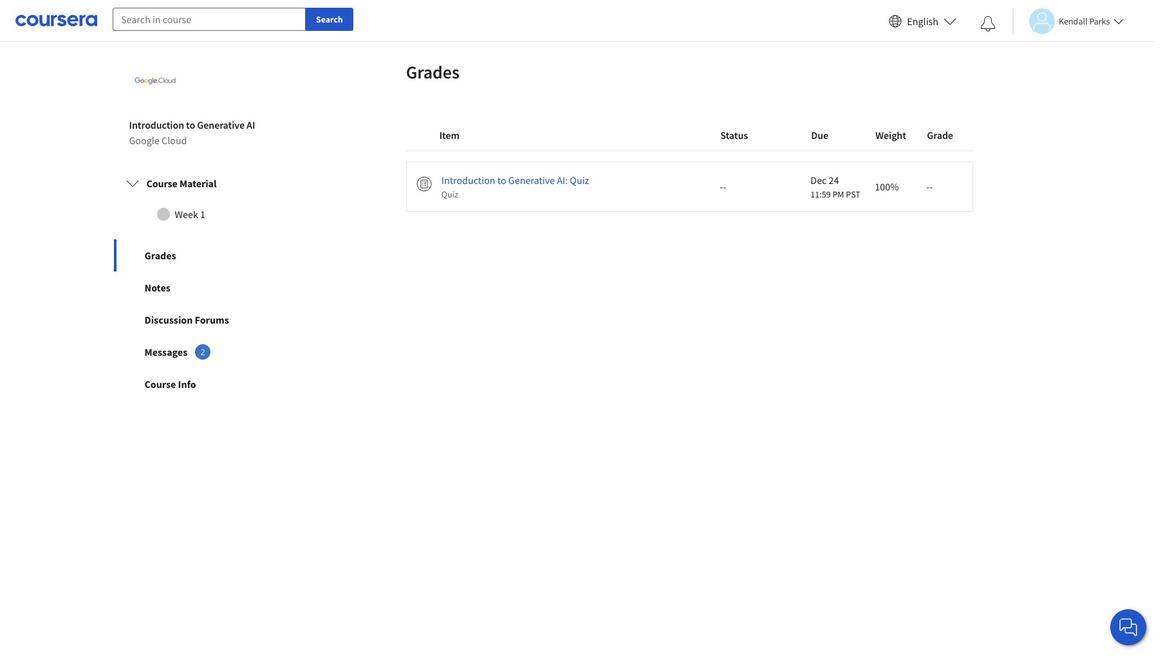 Task type: vqa. For each thing, say whether or not it's contained in the screenshot.
industry,
no



Task type: describe. For each thing, give the bounding box(es) containing it.
course info
[[145, 378, 196, 391]]

search
[[316, 14, 343, 25]]

1 horizontal spatial quiz
[[570, 174, 589, 187]]

generative for ai
[[197, 118, 245, 131]]

introduction to generative ai google cloud
[[129, 118, 255, 147]]

google cloud image
[[129, 55, 181, 107]]

generative for ai:
[[508, 174, 555, 187]]

1 - from the left
[[720, 180, 723, 193]]

weight column header
[[876, 127, 906, 143]]

status
[[721, 129, 748, 142]]

dec
[[811, 174, 827, 187]]

english
[[907, 14, 939, 27]]

pst
[[846, 189, 861, 200]]

english button
[[884, 0, 962, 42]]

course for course material
[[146, 177, 178, 190]]

google
[[129, 134, 160, 147]]

introduction to generative ai: quiz cell
[[441, 173, 628, 201]]

week
[[175, 208, 198, 221]]

course info link
[[114, 368, 299, 400]]

messages
[[145, 346, 187, 359]]

kendall parks
[[1059, 15, 1110, 27]]

course material button
[[116, 165, 297, 201]]

2
[[201, 347, 205, 358]]

to for quiz
[[497, 174, 506, 187]]

row containing introduction to generative ai: quiz
[[406, 162, 974, 212]]

1 -- from the left
[[720, 180, 726, 193]]

help center image
[[1121, 620, 1136, 635]]

4 - from the left
[[930, 180, 933, 193]]

course for course info
[[145, 378, 176, 391]]

due column header
[[811, 127, 864, 143]]

3 - from the left
[[927, 180, 930, 193]]

due
[[811, 129, 829, 142]]

0 vertical spatial grades
[[406, 60, 460, 84]]

info
[[178, 378, 196, 391]]

item
[[439, 129, 460, 142]]

item column header
[[439, 127, 687, 143]]

2 -- from the left
[[927, 180, 933, 193]]

grade
[[927, 129, 953, 142]]

0 horizontal spatial grades
[[145, 249, 176, 262]]

cloud
[[162, 134, 187, 147]]

show notifications image
[[980, 16, 996, 32]]



Task type: locate. For each thing, give the bounding box(es) containing it.
kendall parks button
[[1013, 8, 1124, 34]]

generative left ai
[[197, 118, 245, 131]]

24
[[829, 174, 839, 187]]

parks
[[1089, 15, 1110, 27]]

0 horizontal spatial --
[[720, 180, 726, 193]]

introduction to generative ai: quiz quiz
[[441, 174, 589, 200]]

1 vertical spatial introduction
[[441, 174, 495, 187]]

introduction up 'google'
[[129, 118, 184, 131]]

week 1 link
[[126, 201, 287, 227]]

-- down the "status"
[[720, 180, 726, 193]]

0 vertical spatial quiz
[[570, 174, 589, 187]]

pm
[[833, 189, 844, 200]]

1 horizontal spatial to
[[497, 174, 506, 187]]

to inside introduction to generative ai: quiz quiz
[[497, 174, 506, 187]]

1 horizontal spatial introduction
[[441, 174, 495, 187]]

generative
[[197, 118, 245, 131], [508, 174, 555, 187]]

1 vertical spatial grades
[[145, 249, 176, 262]]

introduction to generative ai: quiz link
[[441, 173, 589, 188]]

week 1
[[175, 208, 205, 221]]

course
[[146, 177, 178, 190], [145, 378, 176, 391]]

ai
[[247, 118, 255, 131]]

dec 24 11:59 pm pst
[[811, 174, 861, 200]]

grade column header
[[927, 127, 953, 143]]

1 vertical spatial to
[[497, 174, 506, 187]]

1 vertical spatial row
[[406, 162, 974, 212]]

to inside introduction to generative ai google cloud
[[186, 118, 195, 131]]

generative inside introduction to generative ai: quiz quiz
[[508, 174, 555, 187]]

to for cloud
[[186, 118, 195, 131]]

notes link
[[114, 272, 299, 304]]

0 vertical spatial to
[[186, 118, 195, 131]]

discussion forums
[[145, 313, 229, 326]]

row
[[406, 120, 974, 151], [406, 162, 974, 212]]

course left "info" on the bottom left of the page
[[145, 378, 176, 391]]

chat with us image
[[1118, 617, 1139, 638]]

discussion
[[145, 313, 193, 326]]

weight
[[876, 129, 906, 142]]

0 vertical spatial course
[[146, 177, 178, 190]]

course inside "dropdown button"
[[146, 177, 178, 190]]

11:59
[[811, 189, 831, 200]]

material
[[180, 177, 217, 190]]

1 horizontal spatial --
[[927, 180, 933, 193]]

course material
[[146, 177, 217, 190]]

generative inside introduction to generative ai google cloud
[[197, 118, 245, 131]]

to
[[186, 118, 195, 131], [497, 174, 506, 187]]

kendall
[[1059, 15, 1088, 27]]

1
[[200, 208, 205, 221]]

quiz down item
[[441, 189, 458, 200]]

introduction for quiz
[[441, 174, 495, 187]]

to up cloud
[[186, 118, 195, 131]]

0 vertical spatial row
[[406, 120, 974, 151]]

quiz
[[570, 174, 589, 187], [441, 189, 458, 200]]

--
[[720, 180, 726, 193], [927, 180, 933, 193]]

quiz right ai:
[[570, 174, 589, 187]]

0 horizontal spatial quiz
[[441, 189, 458, 200]]

0 horizontal spatial to
[[186, 118, 195, 131]]

introduction for cloud
[[129, 118, 184, 131]]

0 vertical spatial generative
[[197, 118, 245, 131]]

grades link
[[114, 239, 299, 272]]

0 vertical spatial introduction
[[129, 118, 184, 131]]

2 row from the top
[[406, 162, 974, 212]]

ai:
[[557, 174, 568, 187]]

1 vertical spatial quiz
[[441, 189, 458, 200]]

discussion forums link
[[114, 304, 299, 336]]

course left material
[[146, 177, 178, 190]]

1 horizontal spatial grades
[[406, 60, 460, 84]]

forums
[[195, 313, 229, 326]]

introduction
[[129, 118, 184, 131], [441, 174, 495, 187]]

-
[[720, 180, 723, 193], [723, 180, 726, 193], [927, 180, 930, 193], [930, 180, 933, 193]]

coursera image
[[15, 10, 97, 31]]

assignments table grid
[[406, 120, 974, 212]]

generative left ai:
[[508, 174, 555, 187]]

-- right 100%
[[927, 180, 933, 193]]

1 vertical spatial course
[[145, 378, 176, 391]]

status column header
[[721, 127, 778, 143]]

introduction down item
[[441, 174, 495, 187]]

grades
[[406, 60, 460, 84], [145, 249, 176, 262]]

1 vertical spatial generative
[[508, 174, 555, 187]]

introduction inside introduction to generative ai google cloud
[[129, 118, 184, 131]]

search button
[[306, 8, 353, 31]]

row containing item
[[406, 120, 974, 151]]

0 horizontal spatial introduction
[[129, 118, 184, 131]]

to left ai:
[[497, 174, 506, 187]]

introduction inside introduction to generative ai: quiz quiz
[[441, 174, 495, 187]]

1 horizontal spatial generative
[[508, 174, 555, 187]]

2 - from the left
[[723, 180, 726, 193]]

1 row from the top
[[406, 120, 974, 151]]

100%
[[875, 180, 899, 193]]

notes
[[145, 281, 170, 294]]

0 horizontal spatial generative
[[197, 118, 245, 131]]

Search in course text field
[[113, 8, 306, 31]]



